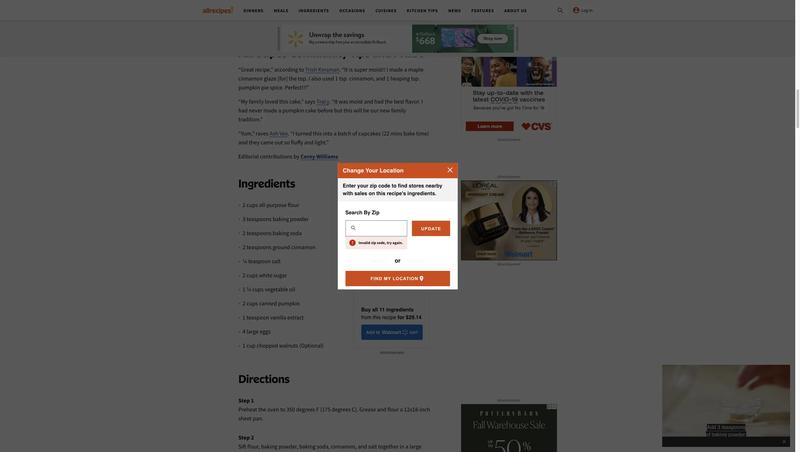 Task type: describe. For each thing, give the bounding box(es) containing it.
1 vertical spatial ¼
[[247, 286, 251, 293]]

sugar
[[274, 272, 287, 279]]

contributions
[[260, 153, 293, 160]]

they
[[249, 139, 260, 146]]

about
[[505, 8, 520, 13]]

the inside preheat the oven to 350 degrees f (175 degrees c). grease and flour a 12x18-inch sheet pan.
[[258, 406, 266, 414]]

purpose
[[267, 202, 287, 209]]

to inside preheat the oven to 350 degrees f (175 degrees c). grease and flour a 12x18-inch sheet pan.
[[280, 406, 285, 414]]

your
[[366, 167, 378, 174]]

pumpkin inside . "it is super moist!! i made a maple cinnamon glaze [for] the top. i also used 1 tsp. cinnamon, and 1 heaping tsp. pumpkin pie spice. perfect!!!"
[[239, 84, 260, 91]]

chopped
[[257, 342, 278, 350]]

teaspoons for baking soda
[[247, 230, 272, 237]]

2 cups canned pumpkin
[[243, 300, 300, 307]]

0 horizontal spatial large
[[247, 328, 259, 336]]

the inside pumpkin cake freezes well and is a great way to get a head start on your fall baking. wrap the cooled, unfrosted cake in at least one layer of storage wrap and at least one layer of aluminum foil. freeze for up to three months.
[[271, 13, 279, 21]]

vegetable
[[265, 286, 288, 293]]

tradition."
[[239, 116, 263, 123]]

0 horizontal spatial flour
[[288, 202, 299, 209]]

log in link
[[573, 6, 593, 14]]

1 vertical spatial one
[[257, 22, 266, 30]]

search by zip
[[346, 210, 380, 216]]

heaping
[[391, 75, 410, 82]]

inch
[[420, 406, 430, 414]]

all-
[[259, 202, 267, 209]]

vex
[[280, 130, 288, 137]]

find my location button
[[346, 271, 450, 287]]

cups for white sugar
[[247, 272, 258, 279]]

according
[[275, 66, 298, 73]]

0 horizontal spatial tips
[[350, 46, 370, 60]]

raves
[[256, 130, 269, 137]]

together
[[378, 443, 399, 451]]

this inside . "i turned this into a batch of cupcakes (22 mins bake time) and they came out so fluffy and light."
[[313, 130, 322, 137]]

loved
[[265, 98, 278, 105]]

1 for 1 teaspoon vanilla extract
[[243, 314, 246, 322]]

a left great
[[318, 4, 321, 12]]

to right the up
[[355, 22, 360, 30]]

1 tsp. from the left
[[339, 75, 348, 82]]

about us link
[[505, 8, 527, 13]]

0 horizontal spatial at
[[239, 22, 243, 30]]

1 horizontal spatial least
[[347, 13, 359, 21]]

made inside . "it is super moist!! i made a maple cinnamon glaze [for] the top. i also used 1 tsp. cinnamon, and 1 heaping tsp. pumpkin pie spice. perfect!!!"
[[390, 66, 403, 73]]

set
[[253, 452, 260, 453]]

0 vertical spatial i
[[387, 66, 389, 73]]

bake
[[404, 130, 415, 137]]

family inside . "it was moist and had the best flavor. i had never made a pumpkin cake before but this will be our new family tradition."
[[391, 107, 406, 114]]

log in
[[582, 7, 593, 13]]

ingredients
[[386, 308, 414, 313]]

"it for is
[[342, 66, 348, 73]]

find
[[398, 183, 408, 189]]

occasions link
[[340, 8, 366, 13]]

the inside . "it was moist and had the best flavor. i had never made a pumpkin cake before but this will be our new family tradition."
[[385, 98, 393, 105]]

add
[[366, 330, 375, 335]]

1 teaspoon vanilla extract
[[243, 314, 304, 322]]

baking for powder
[[273, 216, 289, 223]]

1 left heaping
[[387, 75, 390, 82]]

us
[[521, 8, 527, 13]]

¼ teaspoon salt
[[243, 258, 281, 265]]

before
[[318, 107, 333, 114]]

mins
[[391, 130, 403, 137]]

location for find my location
[[393, 276, 419, 281]]

location for change your location
[[380, 167, 404, 174]]

tracy link
[[317, 98, 329, 105]]

my
[[384, 276, 391, 281]]

time)
[[417, 130, 429, 137]]

glaze
[[264, 75, 277, 82]]

this inside . "it was moist and had the best flavor. i had never made a pumpkin cake before but this will be our new family tradition."
[[344, 107, 353, 114]]

try
[[387, 240, 392, 245]]

light."
[[315, 139, 329, 146]]

to up top.
[[299, 66, 304, 73]]

94804
[[392, 193, 405, 198]]

freeze
[[322, 22, 338, 30]]

sheet
[[239, 415, 252, 423]]

log
[[582, 7, 589, 13]]

flavor.
[[406, 98, 421, 105]]

flour inside preheat the oven to 350 degrees f (175 degrees c). grease and flour a 12x18-inch sheet pan.
[[388, 406, 399, 414]]

is inside . "it is super moist!! i made a maple cinnamon glaze [for] the top. i also used 1 tsp. cinnamon, and 1 heaping tsp. pumpkin pie spice. perfect!!!"
[[349, 66, 353, 73]]

soda
[[290, 230, 302, 237]]

1 horizontal spatial one
[[360, 13, 369, 21]]

2 horizontal spatial cake
[[323, 13, 335, 21]]

2 for 2 cups all-purpose flour
[[243, 202, 246, 209]]

oil
[[289, 286, 295, 293]]

1 horizontal spatial had
[[375, 98, 384, 105]]

our
[[371, 107, 379, 114]]

in inside sift flour, baking powder, baking soda, cinnamon, and salt together in a large bowl; set aside.
[[400, 443, 405, 451]]

0 vertical spatial at
[[341, 13, 346, 21]]

to left get
[[347, 4, 352, 12]]

i inside . "it was moist and had the best flavor. i had never made a pumpkin cake before but this will be our new family tradition."
[[422, 98, 423, 105]]

again.
[[393, 240, 403, 245]]

1 for 1 ¼ cups vegetable oil
[[243, 286, 246, 293]]

0 vertical spatial layer
[[370, 13, 382, 21]]

perfect!!!"
[[285, 84, 309, 91]]

baking left soda,
[[299, 443, 316, 451]]

richmond, ca 94804 change
[[363, 193, 422, 198]]

recipe,"
[[255, 66, 273, 73]]

be
[[364, 107, 370, 114]]

large inside sift flour, baking powder, baking soda, cinnamon, and salt together in a large bowl; set aside.
[[410, 443, 422, 451]]

on inside the enter your zip code to find stores nearby with sales on this recipe's       ingredients.
[[369, 191, 375, 197]]

. for tracy
[[329, 98, 331, 105]]

2 degrees from the left
[[332, 406, 351, 414]]

a inside . "it was moist and had the best flavor. i had never made a pumpkin cake before but this will be our new family tradition."
[[279, 107, 281, 114]]

foil.
[[312, 22, 321, 30]]

1 right used
[[335, 75, 338, 82]]

batch
[[338, 130, 352, 137]]

update
[[421, 226, 441, 232]]

the inside . "it is super moist!! i made a maple cinnamon glaze [for] the top. i also used 1 tsp. cinnamon, and 1 heaping tsp. pumpkin pie spice. perfect!!!"
[[289, 75, 297, 82]]

a inside . "i turned this into a batch of cupcakes (22 mins bake time) and they came out so fluffy and light."
[[334, 130, 337, 137]]

super
[[354, 66, 368, 73]]

0 vertical spatial change
[[343, 167, 364, 174]]

in inside pumpkin cake freezes well and is a great way to get a head start on your fall baking. wrap the cooled, unfrosted cake in at least one layer of storage wrap and at least one layer of aluminum foil. freeze for up to three months.
[[336, 13, 340, 21]]

or
[[395, 257, 401, 264]]

2 for 2 cups white sugar
[[243, 272, 246, 279]]

1 vertical spatial walmart logo image
[[382, 328, 409, 338]]

(optional)
[[300, 342, 324, 350]]

. "i turned this into a batch of cupcakes (22 mins bake time) and they came out so fluffy and light."
[[239, 130, 429, 146]]

1 horizontal spatial by
[[364, 210, 371, 216]]

1 vertical spatial least
[[244, 22, 256, 30]]

cups down the 2 cups white sugar
[[252, 286, 264, 293]]

and inside . "it was moist and had the best flavor. i had never made a pumpkin cake before but this will be our new family tradition."
[[364, 98, 374, 105]]

wrap
[[257, 13, 270, 21]]

cake inside . "it was moist and had the best flavor. i had never made a pumpkin cake before but this will be our new family tradition."
[[305, 107, 317, 114]]

kitchen
[[407, 8, 427, 13]]

sift
[[239, 443, 246, 451]]

on inside pumpkin cake freezes well and is a great way to get a head start on your fall baking. wrap the cooled, unfrosted cake in at least one layer of storage wrap and at least one layer of aluminum foil. freeze for up to three months.
[[391, 4, 397, 12]]

2 for 2 teaspoons ground cinnamon
[[243, 244, 246, 251]]

a right get
[[362, 4, 365, 12]]

get
[[353, 4, 360, 12]]

a inside . "it is super moist!! i made a maple cinnamon glaze [for] the top. i also used 1 tsp. cinnamon, and 1 heaping tsp. pumpkin pie spice. perfect!!!"
[[405, 66, 407, 73]]

vanilla
[[270, 314, 286, 322]]

0 horizontal spatial family
[[249, 98, 264, 105]]

from
[[361, 315, 372, 321]]

your inside pumpkin cake freezes well and is a great way to get a head start on your fall baking. wrap the cooled, unfrosted cake in at least one layer of storage wrap and at least one layer of aluminum foil. freeze for up to three months.
[[398, 4, 409, 12]]

of inside . "i turned this into a batch of cupcakes (22 mins bake time) and they came out so fluffy and light."
[[353, 130, 357, 137]]

home image
[[203, 6, 233, 14]]

ca
[[385, 193, 391, 198]]

cart
[[410, 330, 418, 335]]

cups for canned pumpkin
[[247, 300, 258, 307]]

moist
[[350, 98, 363, 105]]

about us
[[505, 8, 527, 13]]

and down turned
[[305, 139, 314, 146]]

kitchen tips
[[407, 8, 438, 13]]

local
[[379, 180, 394, 187]]

c).
[[352, 406, 359, 414]]

and right wrap
[[421, 13, 431, 21]]

fall
[[410, 4, 418, 12]]

never
[[249, 107, 263, 114]]

and up moist!!
[[373, 46, 391, 60]]

a inside preheat the oven to 350 degrees f (175 degrees c). grease and flour a 12x18-inch sheet pan.
[[400, 406, 403, 414]]

unfrosted
[[299, 13, 322, 21]]

find
[[371, 276, 383, 281]]

cup
[[247, 342, 256, 350]]

corey williams link
[[301, 153, 338, 160]]

0 vertical spatial salt
[[272, 258, 281, 265]]

1 horizontal spatial cinnamon
[[291, 244, 316, 251]]

4 large eggs
[[243, 328, 271, 336]]

cuisines
[[376, 8, 397, 13]]

and inside preheat the oven to 350 degrees f (175 degrees c). grease and flour a 12x18-inch sheet pan.
[[377, 406, 387, 414]]

1 vertical spatial i
[[309, 75, 310, 82]]

baking.
[[239, 13, 256, 21]]

add to
[[366, 330, 380, 335]]



Task type: locate. For each thing, give the bounding box(es) containing it.
0 horizontal spatial ingredients
[[239, 177, 295, 190]]

0 vertical spatial cinnamon,
[[349, 75, 375, 82]]

your up the sales
[[358, 183, 369, 189]]

. inside . "it is super moist!! i made a maple cinnamon glaze [for] the top. i also used 1 tsp. cinnamon, and 1 heaping tsp. pumpkin pie spice. perfect!!!"
[[340, 66, 341, 73]]

0 horizontal spatial for
[[339, 22, 346, 30]]

0 horizontal spatial in
[[336, 13, 340, 21]]

"great recipe," according to trish kinsman
[[239, 66, 340, 73]]

3 teaspoons from the top
[[247, 244, 272, 251]]

fluffy
[[291, 139, 303, 146]]

the right wrap
[[271, 13, 279, 21]]

baking for powder,
[[261, 443, 278, 451]]

teaspoon for 1
[[247, 314, 269, 322]]

0 horizontal spatial by
[[294, 153, 300, 160]]

1 horizontal spatial layer
[[370, 13, 382, 21]]

1 horizontal spatial ingredients
[[299, 8, 329, 13]]

baking up aside.
[[261, 443, 278, 451]]

at
[[341, 13, 346, 21], [239, 22, 243, 30]]

1 horizontal spatial tips
[[428, 8, 438, 13]]

is left super
[[349, 66, 353, 73]]

0 vertical spatial for
[[339, 22, 346, 30]]

teaspoon up the 2 cups white sugar
[[248, 258, 271, 265]]

0 horizontal spatial cake
[[262, 4, 273, 12]]

2 2 from the top
[[243, 230, 246, 237]]

cupcakes
[[359, 130, 381, 137]]

of up months.
[[383, 13, 388, 21]]

is inside pumpkin cake freezes well and is a great way to get a head start on your fall baking. wrap the cooled, unfrosted cake in at least one layer of storage wrap and at least one layer of aluminum foil. freeze for up to three months.
[[313, 4, 317, 12]]

1 horizontal spatial made
[[390, 66, 403, 73]]

update button
[[412, 221, 450, 236]]

cups left the all-
[[247, 202, 258, 209]]

preheat
[[239, 406, 257, 414]]

teaspoons for baking powder
[[247, 216, 272, 223]]

location right my
[[393, 276, 419, 281]]

change your location
[[343, 167, 404, 174]]

0 vertical spatial ¼
[[243, 258, 247, 265]]

"yum,"
[[239, 130, 255, 137]]

cinnamon down "great
[[239, 75, 263, 82]]

in
[[590, 7, 593, 13]]

0 vertical spatial zip
[[370, 183, 377, 189]]

1 for 1 cup chopped walnuts (optional)
[[243, 342, 246, 350]]

1 horizontal spatial cake
[[305, 107, 317, 114]]

change
[[343, 167, 364, 174], [406, 193, 422, 198]]

cinnamon,
[[349, 75, 375, 82], [331, 443, 357, 451]]

2 tsp. from the left
[[411, 75, 420, 82]]

1 horizontal spatial of
[[353, 130, 357, 137]]

0 horizontal spatial cinnamon
[[239, 75, 263, 82]]

f
[[316, 406, 319, 414]]

one up three
[[360, 13, 369, 21]]

walmart logo image
[[370, 201, 415, 214], [382, 328, 409, 338]]

1 vertical spatial "it
[[332, 98, 338, 105]]

made up heaping
[[390, 66, 403, 73]]

change down the stores
[[406, 193, 422, 198]]

0 horizontal spatial change
[[343, 167, 364, 174]]

navigation
[[239, 0, 557, 20]]

powder,
[[279, 443, 298, 451]]

cinnamon, inside . "it is super moist!! i made a maple cinnamon glaze [for] the top. i also used 1 tsp. cinnamon, and 1 heaping tsp. pumpkin pie spice. perfect!!!"
[[349, 75, 375, 82]]

eggs
[[260, 328, 271, 336]]

the down '"great recipe," according to trish kinsman'
[[289, 75, 297, 82]]

white
[[259, 272, 273, 279]]

used
[[323, 75, 334, 82]]

1 horizontal spatial large
[[410, 443, 422, 451]]

0 vertical spatial .
[[340, 66, 341, 73]]

grease
[[360, 406, 376, 414]]

2 horizontal spatial of
[[383, 13, 388, 21]]

3 2 from the top
[[243, 244, 246, 251]]

1 vertical spatial in
[[400, 443, 405, 451]]

"great
[[239, 66, 254, 73]]

change up enter
[[343, 167, 364, 174]]

0 vertical spatial flour
[[288, 202, 299, 209]]

0 vertical spatial by
[[294, 153, 300, 160]]

1 horizontal spatial .
[[329, 98, 331, 105]]

0 horizontal spatial is
[[313, 4, 317, 12]]

0 vertical spatial is
[[313, 4, 317, 12]]

0 vertical spatial tips
[[428, 8, 438, 13]]

"my
[[239, 98, 248, 105]]

1
[[335, 75, 338, 82], [387, 75, 390, 82], [243, 286, 246, 293], [243, 314, 246, 322], [243, 342, 246, 350]]

1 vertical spatial flour
[[388, 406, 399, 414]]

0 horizontal spatial of
[[280, 22, 285, 30]]

i right top.
[[309, 75, 310, 82]]

0 horizontal spatial your
[[358, 183, 369, 189]]

2 for 2 teaspoons baking soda
[[243, 230, 246, 237]]

1 vertical spatial had
[[239, 107, 248, 114]]

and up be
[[364, 98, 374, 105]]

2 left white
[[243, 272, 246, 279]]

cinnamon, inside sift flour, baking powder, baking soda, cinnamon, and salt together in a large bowl; set aside.
[[331, 443, 357, 451]]

ingredients up the all-
[[239, 177, 295, 190]]

least
[[347, 13, 359, 21], [244, 22, 256, 30]]

ground
[[273, 244, 290, 251]]

0 horizontal spatial i
[[309, 75, 310, 82]]

for down ingredients
[[398, 315, 405, 321]]

tips up super
[[350, 46, 370, 60]]

large right together
[[410, 443, 422, 451]]

0 vertical spatial one
[[360, 13, 369, 21]]

and inside . "it is super moist!! i made a maple cinnamon glaze [for] the top. i also used 1 tsp. cinnamon, and 1 heaping tsp. pumpkin pie spice. perfect!!!"
[[376, 75, 386, 82]]

and up unfrosted
[[303, 4, 312, 12]]

this up light." on the left of the page
[[313, 130, 322, 137]]

teaspoons for ground cinnamon
[[247, 244, 272, 251]]

0 horizontal spatial one
[[257, 22, 266, 30]]

1 vertical spatial teaspoons
[[247, 230, 272, 237]]

a
[[318, 4, 321, 12], [362, 4, 365, 12], [405, 66, 407, 73], [279, 107, 281, 114], [334, 130, 337, 137], [400, 406, 403, 414], [406, 443, 409, 451]]

this inside buy all 11 ingredients from this recipe for $29.14
[[373, 315, 381, 321]]

1 vertical spatial on
[[369, 191, 375, 197]]

. down allrecipes community tips and praise
[[340, 66, 341, 73]]

least up the up
[[347, 13, 359, 21]]

to inside the enter your zip code to find stores nearby with sales on this recipe's       ingredients.
[[392, 183, 397, 189]]

1 vertical spatial .
[[329, 98, 331, 105]]

2 teaspoons from the top
[[247, 230, 272, 237]]

.
[[340, 66, 341, 73], [329, 98, 331, 105], [288, 130, 289, 137]]

0 vertical spatial of
[[383, 13, 388, 21]]

start
[[379, 4, 390, 12]]

tips right kitchen
[[428, 8, 438, 13]]

0 vertical spatial "it
[[342, 66, 348, 73]]

sift flour, baking powder, baking soda, cinnamon, and salt together in a large bowl; set aside.
[[239, 443, 422, 453]]

1 vertical spatial change
[[406, 193, 422, 198]]

0 horizontal spatial degrees
[[296, 406, 315, 414]]

had down ""my"
[[239, 107, 248, 114]]

0 vertical spatial your
[[398, 4, 409, 12]]

2
[[243, 202, 246, 209], [243, 230, 246, 237], [243, 244, 246, 251], [243, 272, 246, 279], [243, 300, 246, 307]]

0 vertical spatial family
[[249, 98, 264, 105]]

allrecipes
[[239, 46, 287, 60]]

bowl;
[[239, 452, 252, 453]]

4
[[243, 328, 246, 336]]

to left 350 in the bottom left of the page
[[280, 406, 285, 414]]

0 vertical spatial walmart logo image
[[370, 201, 415, 214]]

search image
[[557, 7, 565, 14]]

cinnamon, right soda,
[[331, 443, 357, 451]]

1 vertical spatial of
[[280, 22, 285, 30]]

layer down wrap
[[267, 22, 279, 30]]

1 up 4
[[243, 314, 246, 322]]

this right loved on the top left
[[279, 98, 288, 105]]

the up pan. at left bottom
[[258, 406, 266, 414]]

0 vertical spatial large
[[247, 328, 259, 336]]

pan.
[[253, 415, 263, 423]]

1 vertical spatial made
[[264, 107, 277, 114]]

baking up ground
[[273, 230, 289, 237]]

teaspoons down "3 teaspoons baking powder"
[[247, 230, 272, 237]]

your left fall
[[398, 4, 409, 12]]

by left 'corey'
[[294, 153, 300, 160]]

ingredients.
[[408, 191, 437, 197]]

teaspoons up ¼ teaspoon salt
[[247, 244, 272, 251]]

to up recipe's
[[392, 183, 397, 189]]

location inside button
[[393, 276, 419, 281]]

2 teaspoons ground cinnamon
[[243, 244, 316, 251]]

a inside sift flour, baking powder, baking soda, cinnamon, and salt together in a large bowl; set aside.
[[406, 443, 409, 451]]

¼ down the 2 cups white sugar
[[247, 286, 251, 293]]

spice.
[[270, 84, 284, 91]]

1 horizontal spatial salt
[[368, 443, 377, 451]]

oven
[[268, 406, 279, 414]]

2 vertical spatial teaspoons
[[247, 244, 272, 251]]

degrees left f on the left bottom of the page
[[296, 406, 315, 414]]

teaspoon for ¼
[[248, 258, 271, 265]]

account image
[[573, 6, 581, 14]]

0 horizontal spatial had
[[239, 107, 248, 114]]

least down "baking."
[[244, 22, 256, 30]]

williams
[[317, 153, 338, 160]]

location
[[380, 167, 404, 174], [393, 276, 419, 281]]

1 vertical spatial ingredients
[[239, 177, 295, 190]]

nearby
[[426, 183, 443, 189]]

zip up richmond,
[[370, 183, 377, 189]]

head
[[366, 4, 378, 12]]

pumpkin inside . "it was moist and had the best flavor. i had never made a pumpkin cake before but this will be our new family tradition."
[[283, 107, 304, 114]]

0 vertical spatial teaspoon
[[248, 258, 271, 265]]

0 horizontal spatial least
[[244, 22, 256, 30]]

tsp. down maple
[[411, 75, 420, 82]]

this inside the enter your zip code to find stores nearby with sales on this recipe's       ingredients.
[[377, 191, 386, 197]]

. left ""i"
[[288, 130, 289, 137]]

pumpkin
[[239, 84, 260, 91], [283, 107, 304, 114], [278, 300, 300, 307]]

family down best at the top of the page
[[391, 107, 406, 114]]

advertisement region
[[281, 24, 514, 53], [461, 56, 557, 136], [461, 181, 557, 261], [461, 405, 557, 453]]

but
[[334, 107, 343, 114]]

occasions
[[340, 8, 366, 13]]

find my location
[[371, 276, 419, 281]]

cake down great
[[323, 13, 335, 21]]

1 2 from the top
[[243, 202, 246, 209]]

will
[[354, 107, 362, 114]]

on
[[391, 4, 397, 12], [369, 191, 375, 197]]

flour up powder at the left of the page
[[288, 202, 299, 209]]

dinners
[[244, 8, 264, 13]]

2 vertical spatial cake
[[305, 107, 317, 114]]

2 vertical spatial pumpkin
[[278, 300, 300, 307]]

one down wrap
[[257, 22, 266, 30]]

0 vertical spatial cinnamon
[[239, 75, 263, 82]]

news link
[[449, 8, 461, 13]]

cake up wrap
[[262, 4, 273, 12]]

meals link
[[274, 8, 289, 13]]

this right but
[[344, 107, 353, 114]]

. for trish kinsman
[[340, 66, 341, 73]]

. for ash vex
[[288, 130, 289, 137]]

. inside . "it was moist and had the best flavor. i had never made a pumpkin cake before but this will be our new family tradition."
[[329, 98, 331, 105]]

ingredients link
[[299, 8, 329, 13]]

0 vertical spatial ingredients
[[299, 8, 329, 13]]

well
[[292, 4, 302, 12]]

flour left 12x18-
[[388, 406, 399, 414]]

1 vertical spatial your
[[358, 183, 369, 189]]

a right together
[[406, 443, 409, 451]]

1 down the 2 cups white sugar
[[243, 286, 246, 293]]

0 vertical spatial in
[[336, 13, 340, 21]]

[for]
[[278, 75, 288, 82]]

1 horizontal spatial flour
[[388, 406, 399, 414]]

"it inside . "it is super moist!! i made a maple cinnamon glaze [for] the top. i also used 1 tsp. cinnamon, and 1 heaping tsp. pumpkin pie spice. perfect!!!"
[[342, 66, 348, 73]]

0 horizontal spatial tsp.
[[339, 75, 348, 82]]

1 vertical spatial layer
[[267, 22, 279, 30]]

i right moist!!
[[387, 66, 389, 73]]

recipe's
[[387, 191, 406, 197]]

"it inside . "it was moist and had the best flavor. i had never made a pumpkin cake before but this will be our new family tradition."
[[332, 98, 338, 105]]

2 horizontal spatial i
[[422, 98, 423, 105]]

1 vertical spatial cinnamon
[[291, 244, 316, 251]]

pumpkin down cake,"
[[283, 107, 304, 114]]

by left zip at left
[[364, 210, 371, 216]]

1 vertical spatial location
[[393, 276, 419, 281]]

enter your zip code to find stores nearby with sales on this recipe's       ingredients.
[[343, 183, 443, 197]]

of right batch
[[353, 130, 357, 137]]

at down way
[[341, 13, 346, 21]]

1 horizontal spatial at
[[341, 13, 346, 21]]

0 horizontal spatial on
[[369, 191, 375, 197]]

1 vertical spatial zip
[[371, 240, 376, 245]]

of
[[383, 13, 388, 21], [280, 22, 285, 30], [353, 130, 357, 137]]

for inside buy all 11 ingredients from this recipe for $29.14
[[398, 315, 405, 321]]

ingredients up foil.
[[299, 8, 329, 13]]

1 vertical spatial large
[[410, 443, 422, 451]]

editorial
[[239, 153, 259, 160]]

1 horizontal spatial is
[[349, 66, 353, 73]]

4 2 from the top
[[243, 272, 246, 279]]

0 horizontal spatial "it
[[332, 98, 338, 105]]

and left together
[[358, 443, 367, 451]]

cups left white
[[247, 272, 258, 279]]

invalid zip code, try again.
[[359, 240, 403, 245]]

teaspoon up 4 large eggs on the bottom
[[247, 314, 269, 322]]

pumpkin up ""my"
[[239, 84, 260, 91]]

out
[[275, 139, 283, 146]]

invalid
[[359, 240, 371, 245]]

1 horizontal spatial in
[[400, 443, 405, 451]]

made inside . "it was moist and had the best flavor. i had never made a pumpkin cake before but this will be our new family tradition."
[[264, 107, 277, 114]]

1 vertical spatial tips
[[350, 46, 370, 60]]

0 horizontal spatial layer
[[267, 22, 279, 30]]

to right add
[[376, 330, 380, 335]]

location up local offers
[[380, 167, 404, 174]]

large right 4
[[247, 328, 259, 336]]

i right flavor.
[[422, 98, 423, 105]]

0 vertical spatial location
[[380, 167, 404, 174]]

0 horizontal spatial made
[[264, 107, 277, 114]]

praise
[[394, 46, 425, 60]]

salt down 2 teaspoons ground cinnamon
[[272, 258, 281, 265]]

and right grease
[[377, 406, 387, 414]]

1 horizontal spatial family
[[391, 107, 406, 114]]

1 horizontal spatial your
[[398, 4, 409, 12]]

1 vertical spatial for
[[398, 315, 405, 321]]

top.
[[298, 75, 308, 82]]

1 degrees from the left
[[296, 406, 315, 414]]

buy all 11 ingredients from this recipe for $29.14
[[361, 308, 422, 321]]

features
[[472, 8, 494, 13]]

powder
[[290, 216, 309, 223]]

a left 12x18-
[[400, 406, 403, 414]]

for left the up
[[339, 22, 346, 30]]

this down all
[[373, 315, 381, 321]]

¼ up the 2 cups white sugar
[[243, 258, 247, 265]]

2 for 2 cups canned pumpkin
[[243, 300, 246, 307]]

enter
[[343, 183, 356, 189]]

a down "my family loved this cake," says tracy
[[279, 107, 281, 114]]

the up new
[[385, 98, 393, 105]]

"i
[[291, 130, 295, 137]]

1 horizontal spatial change
[[406, 193, 422, 198]]

preheat the oven to 350 degrees f (175 degrees c). grease and flour a 12x18-inch sheet pan.
[[239, 406, 430, 423]]

is
[[313, 4, 317, 12], [349, 66, 353, 73]]

and inside sift flour, baking powder, baking soda, cinnamon, and salt together in a large bowl; set aside.
[[358, 443, 367, 451]]

community
[[290, 46, 348, 60]]

code,
[[377, 240, 386, 245]]

salt inside sift flour, baking powder, baking soda, cinnamon, and salt together in a large bowl; set aside.
[[368, 443, 377, 451]]

0 vertical spatial on
[[391, 4, 397, 12]]

5 2 from the top
[[243, 300, 246, 307]]

0 vertical spatial teaspoons
[[247, 216, 272, 223]]

zip inside the enter your zip code to find stores nearby with sales on this recipe's       ingredients.
[[370, 183, 377, 189]]

kitchen tips link
[[407, 8, 438, 13]]

a right "into"
[[334, 130, 337, 137]]

so
[[284, 139, 290, 146]]

on right start
[[391, 4, 397, 12]]

and down "yum,"
[[239, 139, 248, 146]]

ash
[[270, 130, 279, 137]]

cinnamon inside . "it is super moist!! i made a maple cinnamon glaze [for] the top. i also used 1 tsp. cinnamon, and 1 heaping tsp. pumpkin pie spice. perfect!!!"
[[239, 75, 263, 82]]

baking for soda
[[273, 230, 289, 237]]

0 horizontal spatial salt
[[272, 258, 281, 265]]

2 up ¼ teaspoon salt
[[243, 244, 246, 251]]

pumpkin down oil
[[278, 300, 300, 307]]

1 left cup
[[243, 342, 246, 350]]

baking down purpose
[[273, 216, 289, 223]]

degrees left c).
[[332, 406, 351, 414]]

tsp. right used
[[339, 75, 348, 82]]

tsp.
[[339, 75, 348, 82], [411, 75, 420, 82]]

layer down "head"
[[370, 13, 382, 21]]

freezes
[[274, 4, 291, 12]]

your inside the enter your zip code to find stores nearby with sales on this recipe's       ingredients.
[[358, 183, 369, 189]]

for inside pumpkin cake freezes well and is a great way to get a head start on your fall baking. wrap the cooled, unfrosted cake in at least one layer of storage wrap and at least one layer of aluminum foil. freeze for up to three months.
[[339, 22, 346, 30]]

11
[[380, 308, 385, 313]]

. inside . "i turned this into a batch of cupcakes (22 mins bake time) and they came out so fluffy and light."
[[288, 130, 289, 137]]

2 down '3'
[[243, 230, 246, 237]]

flour,
[[248, 443, 260, 451]]

cinnamon, down super
[[349, 75, 375, 82]]

into
[[323, 130, 333, 137]]

1 horizontal spatial i
[[387, 66, 389, 73]]

in down way
[[336, 13, 340, 21]]

navigation containing dinners
[[239, 0, 557, 20]]

"it for was
[[332, 98, 338, 105]]

cups for all-purpose flour
[[247, 202, 258, 209]]

and down moist!!
[[376, 75, 386, 82]]

1 horizontal spatial on
[[391, 4, 397, 12]]

walmart logo image down recipe
[[382, 328, 409, 338]]

1 vertical spatial family
[[391, 107, 406, 114]]

a left maple
[[405, 66, 407, 73]]

2 vertical spatial .
[[288, 130, 289, 137]]

1 teaspoons from the top
[[247, 216, 272, 223]]

2 cups white sugar
[[243, 272, 287, 279]]



Task type: vqa. For each thing, say whether or not it's contained in the screenshot.
Directions
yes



